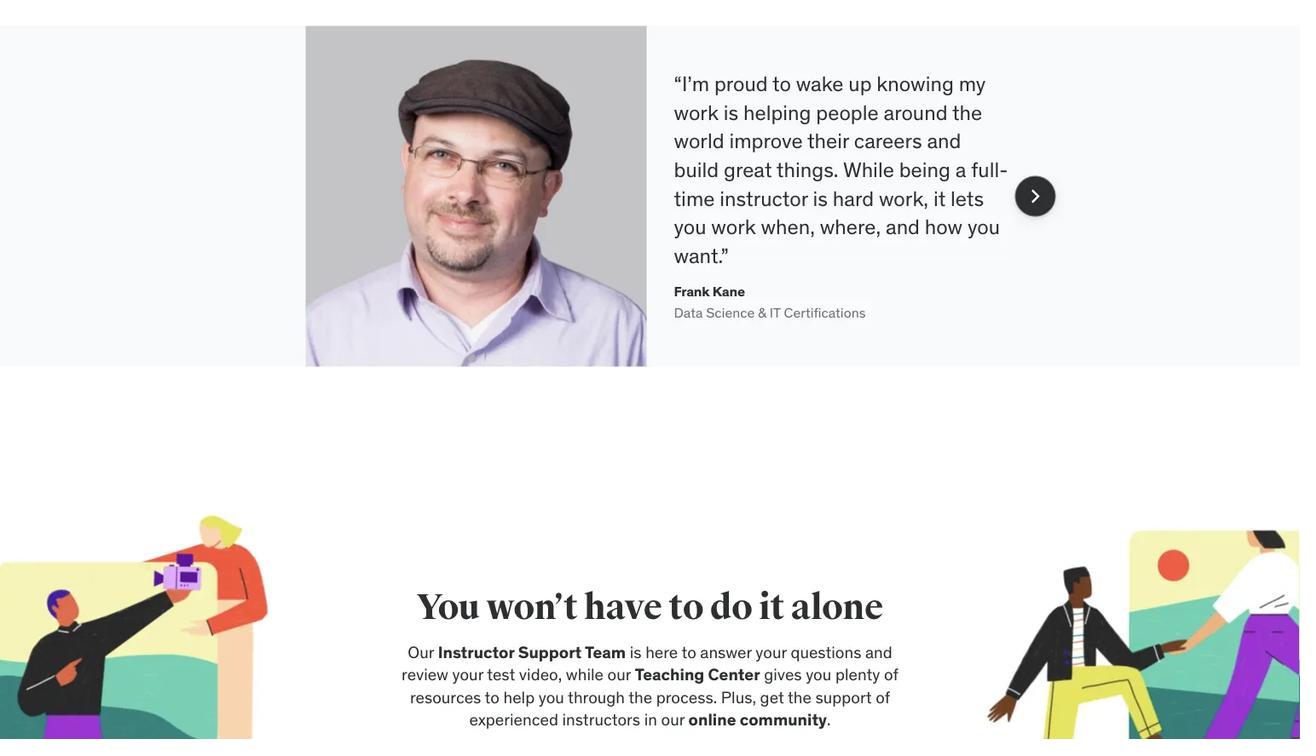 Task type: describe. For each thing, give the bounding box(es) containing it.
want."
[[674, 243, 729, 269]]

online community .
[[688, 710, 831, 731]]

instructors
[[562, 710, 640, 731]]

0 horizontal spatial the
[[628, 688, 652, 708]]

answer
[[700, 642, 752, 663]]

support
[[815, 688, 872, 708]]

you down questions on the right of page
[[806, 665, 831, 685]]

you won't have to do it alone
[[417, 586, 883, 630]]

"i'm
[[674, 71, 709, 97]]

to left do
[[669, 586, 703, 630]]

to inside gives you plenty of resources to help you through the process. plus, get the support of experienced instructors in our
[[485, 688, 499, 708]]

0 vertical spatial of
[[884, 665, 898, 685]]

won't
[[486, 586, 578, 630]]

1 vertical spatial of
[[876, 688, 890, 708]]

review
[[402, 665, 448, 685]]

"i'm proud to wake up knowing my work is helping people around the world improve their careers and build great things. while being a full- time instructor is hard work, it lets you work when, where, and how you want."
[[674, 71, 1008, 269]]

frank
[[674, 283, 710, 301]]

our
[[408, 642, 434, 663]]

0 vertical spatial and
[[927, 128, 961, 154]]

frank kane data science & it certifications
[[674, 283, 866, 322]]

0 vertical spatial your
[[756, 642, 787, 663]]

and inside is here to answer your questions and review your test video, while our
[[865, 642, 892, 663]]

their
[[807, 128, 849, 154]]

1 horizontal spatial the
[[788, 688, 812, 708]]

it
[[770, 304, 781, 322]]

people
[[816, 100, 879, 125]]

how
[[925, 214, 963, 240]]

next image
[[1022, 183, 1049, 210]]

full-
[[971, 157, 1008, 183]]

teaching center
[[635, 665, 760, 685]]

is here to answer your questions and review your test video, while our
[[402, 642, 892, 685]]

teaching
[[635, 665, 704, 685]]

it inside "i'm proud to wake up knowing my work is helping people around the world improve their careers and build great things. while being a full- time instructor is hard work, it lets you work when, where, and how you want."
[[933, 186, 946, 211]]

resources
[[410, 688, 481, 708]]

proud
[[714, 71, 768, 97]]

instructor
[[438, 642, 514, 663]]

.
[[827, 710, 831, 731]]

plus,
[[721, 688, 756, 708]]

data
[[674, 304, 703, 322]]

0 vertical spatial is
[[723, 100, 738, 125]]

being
[[899, 157, 950, 183]]

experienced
[[469, 710, 558, 731]]

0 horizontal spatial your
[[452, 665, 483, 685]]

knowing
[[877, 71, 954, 97]]

through
[[568, 688, 625, 708]]

you down time
[[674, 214, 706, 240]]

a
[[955, 157, 966, 183]]

certifications
[[784, 304, 866, 322]]

build
[[674, 157, 719, 183]]

our inside gives you plenty of resources to help you through the process. plus, get the support of experienced instructors in our
[[661, 710, 685, 731]]



Task type: vqa. For each thing, say whether or not it's contained in the screenshot.
Teaching Center
yes



Task type: locate. For each thing, give the bounding box(es) containing it.
science
[[706, 304, 755, 322]]

1 vertical spatial our
[[661, 710, 685, 731]]

1 horizontal spatial your
[[756, 642, 787, 663]]

world
[[674, 128, 724, 154]]

of down plenty
[[876, 688, 890, 708]]

video,
[[519, 665, 562, 685]]

when,
[[761, 214, 815, 240]]

plenty
[[835, 665, 880, 685]]

1 horizontal spatial it
[[933, 186, 946, 211]]

is down the things.
[[813, 186, 828, 211]]

our instructor support team
[[408, 642, 626, 663]]

gives you plenty of resources to help you through the process. plus, get the support of experienced instructors in our
[[410, 665, 898, 731]]

and up plenty
[[865, 642, 892, 663]]

my
[[959, 71, 986, 97]]

the
[[952, 100, 982, 125], [628, 688, 652, 708], [788, 688, 812, 708]]

it right do
[[759, 586, 784, 630]]

1 horizontal spatial our
[[661, 710, 685, 731]]

help
[[503, 688, 535, 708]]

lets
[[951, 186, 984, 211]]

time
[[674, 186, 715, 211]]

0 vertical spatial work
[[674, 100, 719, 125]]

our
[[607, 665, 631, 685], [661, 710, 685, 731]]

is
[[723, 100, 738, 125], [813, 186, 828, 211], [630, 642, 642, 663]]

support
[[518, 642, 582, 663]]

test
[[487, 665, 515, 685]]

0 horizontal spatial our
[[607, 665, 631, 685]]

your
[[756, 642, 787, 663], [452, 665, 483, 685]]

0 vertical spatial our
[[607, 665, 631, 685]]

1 vertical spatial is
[[813, 186, 828, 211]]

to up teaching center
[[682, 642, 696, 663]]

1 horizontal spatial is
[[723, 100, 738, 125]]

process.
[[656, 688, 717, 708]]

you down "video,"
[[539, 688, 564, 708]]

1 vertical spatial and
[[886, 214, 920, 240]]

team
[[585, 642, 626, 663]]

hard
[[833, 186, 874, 211]]

do
[[710, 586, 752, 630]]

in
[[644, 710, 657, 731]]

2 vertical spatial and
[[865, 642, 892, 663]]

to inside "i'm proud to wake up knowing my work is helping people around the world improve their careers and build great things. while being a full- time instructor is hard work, it lets you work when, where, and how you want."
[[772, 71, 791, 97]]

to down test
[[485, 688, 499, 708]]

and down work,
[[886, 214, 920, 240]]

to
[[772, 71, 791, 97], [669, 586, 703, 630], [682, 642, 696, 663], [485, 688, 499, 708]]

1 vertical spatial work
[[711, 214, 756, 240]]

you
[[674, 214, 706, 240], [967, 214, 1000, 240], [806, 665, 831, 685], [539, 688, 564, 708]]

the down my
[[952, 100, 982, 125]]

careers
[[854, 128, 922, 154]]

alone
[[791, 586, 883, 630]]

2 vertical spatial is
[[630, 642, 642, 663]]

you
[[417, 586, 480, 630]]

work
[[674, 100, 719, 125], [711, 214, 756, 240]]

your up gives on the right
[[756, 642, 787, 663]]

1 vertical spatial it
[[759, 586, 784, 630]]

while
[[566, 665, 604, 685]]

around
[[884, 100, 948, 125]]

center
[[708, 665, 760, 685]]

up
[[848, 71, 872, 97]]

work down instructor on the top of the page
[[711, 214, 756, 240]]

here
[[645, 642, 678, 663]]

while
[[843, 157, 894, 183]]

&
[[758, 304, 766, 322]]

and
[[927, 128, 961, 154], [886, 214, 920, 240], [865, 642, 892, 663]]

get
[[760, 688, 784, 708]]

the up in
[[628, 688, 652, 708]]

online
[[688, 710, 736, 731]]

great
[[724, 157, 772, 183]]

is inside is here to answer your questions and review your test video, while our
[[630, 642, 642, 663]]

and up a
[[927, 128, 961, 154]]

instructor
[[720, 186, 808, 211]]

of right plenty
[[884, 665, 898, 685]]

helping
[[743, 100, 811, 125]]

where,
[[820, 214, 881, 240]]

improve
[[729, 128, 803, 154]]

2 horizontal spatial is
[[813, 186, 828, 211]]

your down instructor
[[452, 665, 483, 685]]

work,
[[879, 186, 928, 211]]

of
[[884, 665, 898, 685], [876, 688, 890, 708]]

is down proud
[[723, 100, 738, 125]]

kane
[[712, 283, 745, 301]]

it
[[933, 186, 946, 211], [759, 586, 784, 630]]

to up helping
[[772, 71, 791, 97]]

is left here
[[630, 642, 642, 663]]

community
[[740, 710, 827, 731]]

have
[[584, 586, 662, 630]]

our down team at left bottom
[[607, 665, 631, 685]]

the right get
[[788, 688, 812, 708]]

to inside is here to answer your questions and review your test video, while our
[[682, 642, 696, 663]]

our right in
[[661, 710, 685, 731]]

the inside "i'm proud to wake up knowing my work is helping people around the world improve their careers and build great things. while being a full- time instructor is hard work, it lets you work when, where, and how you want."
[[952, 100, 982, 125]]

2 horizontal spatial the
[[952, 100, 982, 125]]

carousel element
[[265, 26, 1056, 367]]

0 vertical spatial it
[[933, 186, 946, 211]]

you down lets
[[967, 214, 1000, 240]]

wake
[[796, 71, 844, 97]]

gives
[[764, 665, 802, 685]]

questions
[[791, 642, 861, 663]]

things.
[[776, 157, 838, 183]]

0 horizontal spatial is
[[630, 642, 642, 663]]

our inside is here to answer your questions and review your test video, while our
[[607, 665, 631, 685]]

0 horizontal spatial it
[[759, 586, 784, 630]]

it left lets
[[933, 186, 946, 211]]

work up world
[[674, 100, 719, 125]]

1 vertical spatial your
[[452, 665, 483, 685]]



